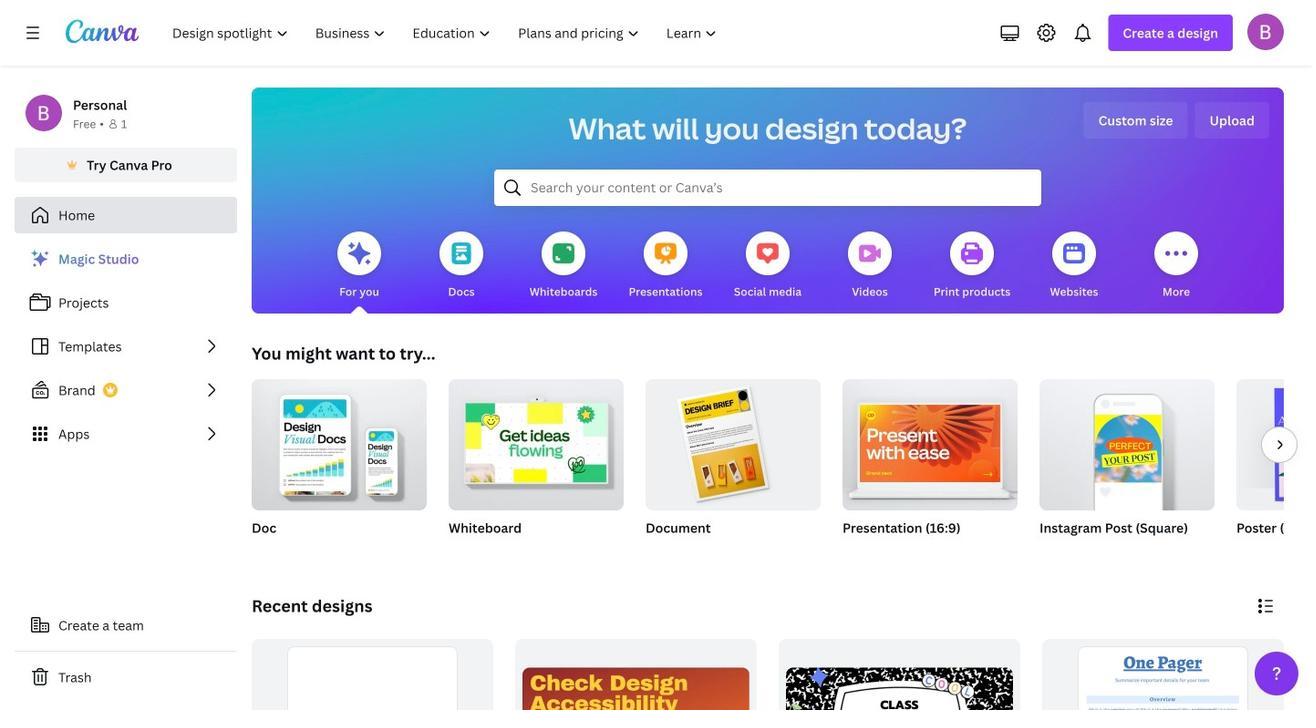 Task type: describe. For each thing, give the bounding box(es) containing it.
Search search field
[[531, 171, 1005, 205]]

top level navigation element
[[161, 15, 733, 51]]



Task type: locate. For each thing, give the bounding box(es) containing it.
group
[[252, 372, 427, 560], [252, 372, 427, 511], [449, 372, 624, 560], [449, 372, 624, 511], [646, 372, 821, 560], [646, 372, 821, 511], [843, 379, 1018, 560], [843, 379, 1018, 511], [1040, 379, 1215, 560], [1237, 379, 1313, 560], [252, 639, 493, 710], [515, 639, 757, 710]]

bob builder image
[[1248, 13, 1284, 50]]

None search field
[[494, 170, 1042, 206]]

list
[[15, 241, 237, 452]]



Task type: vqa. For each thing, say whether or not it's contained in the screenshot.
group
yes



